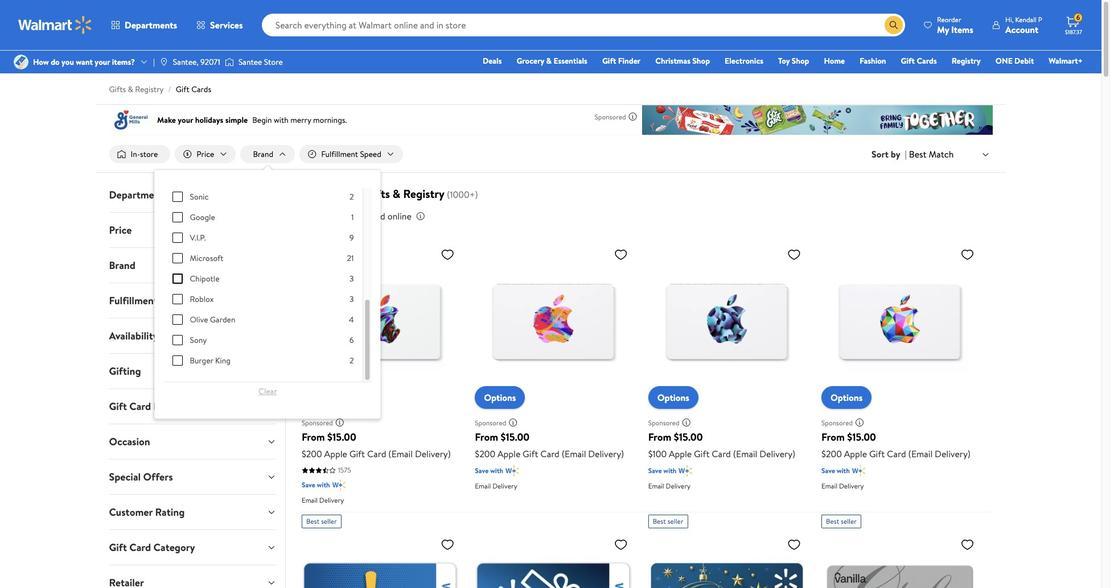 Task type: describe. For each thing, give the bounding box(es) containing it.
2 add to favorites list, $200 apple gift card (email delivery) image from the left
[[961, 248, 974, 262]]

group inside 'sort and filter section' element
[[173, 0, 354, 376]]

gifts & registry / gift cards
[[109, 84, 211, 95]]

$100
[[648, 448, 667, 461]]

& for gifts
[[128, 84, 133, 95]]

save with for ad disclaimer and feedback image related to from $15.00 $100 apple gift card (email delivery)
[[648, 466, 677, 476]]

brand inside 'sort and filter section' element
[[253, 149, 273, 160]]

with for from $15.00 $200 apple gift card (email delivery)'s ad disclaimer and feedback image
[[490, 466, 503, 476]]

delivery) for from $15.00 $200 apple gift card (email delivery)'s ad disclaimer and feedback image 'options' link
[[588, 448, 624, 461]]

6 for 6
[[350, 335, 354, 346]]

basic blue yellow spark walmart gift card image
[[302, 534, 459, 589]]

clear button
[[173, 383, 362, 401]]

electronics link
[[720, 55, 768, 67]]

1 delivery) from the left
[[415, 448, 451, 461]]

when
[[322, 210, 343, 223]]

walmart+
[[1049, 55, 1083, 67]]

electronics
[[725, 55, 763, 67]]

2 vertical spatial registry
[[403, 186, 445, 202]]

add to favorites list, popping gift walmart gift card image
[[614, 538, 628, 552]]

options for first ad disclaimer and feedback icon from right
[[831, 392, 863, 404]]

1 vertical spatial cards
[[191, 84, 211, 95]]

save with for first ad disclaimer and feedback icon from right
[[821, 466, 850, 476]]

reorder
[[937, 15, 961, 24]]

$187.37
[[1065, 28, 1082, 36]]

format
[[153, 400, 186, 414]]

1 $15.00 from the left
[[327, 431, 356, 445]]

walmart image
[[18, 16, 92, 34]]

add to favorites list, holiday classic ornament peace & joy walmart gift card image
[[787, 538, 801, 552]]

1 vertical spatial registry
[[135, 84, 164, 95]]

with for first ad disclaimer and feedback icon from right
[[837, 466, 850, 476]]

6 $187.37
[[1065, 13, 1082, 36]]

best for basic blue yellow spark walmart gift card image
[[306, 517, 319, 527]]

rating
[[155, 506, 185, 520]]

one
[[995, 55, 1013, 67]]

cards for gift cards in gifts & registry (1000+)
[[322, 186, 351, 202]]

$200 for from $15.00 $200 apple gift card (email delivery)'s ad disclaimer and feedback image
[[475, 448, 495, 461]]

olive
[[190, 314, 208, 326]]

departments inside dropdown button
[[109, 188, 168, 202]]

gift card category button
[[100, 531, 285, 565]]

seller for $25 vanilla® visa® egift card image
[[841, 517, 857, 527]]

9
[[350, 232, 354, 244]]

1 from $15.00 $200 apple gift card (email delivery) from the left
[[302, 431, 451, 461]]

$15.00 for 'options' link corresponding to first ad disclaimer and feedback icon from right
[[847, 431, 876, 445]]

gift inside from $15.00 $100 apple gift card (email delivery)
[[694, 448, 710, 461]]

chipotle
[[190, 273, 220, 285]]

reorder my items
[[937, 15, 973, 36]]

1 vertical spatial price
[[299, 210, 320, 223]]

apple inside from $15.00 $100 apple gift card (email delivery)
[[669, 448, 692, 461]]

gift finder
[[602, 55, 641, 67]]

/
[[168, 84, 171, 95]]

in-
[[131, 149, 140, 160]]

card inside 'dropdown button'
[[129, 541, 151, 555]]

add to favorites list, $100 apple gift card (email delivery) image
[[787, 248, 801, 262]]

best match button
[[907, 147, 992, 162]]

departments button
[[100, 178, 285, 212]]

1 horizontal spatial gift cards link
[[896, 55, 942, 67]]

one debit
[[995, 55, 1034, 67]]

2 (email from the left
[[562, 448, 586, 461]]

fulfillment inside tab
[[109, 294, 158, 308]]

price inside tab
[[109, 223, 132, 237]]

fulfillment speed inside 'sort and filter section' element
[[321, 149, 381, 160]]

hi, kendall p account
[[1005, 15, 1042, 36]]

grocery & essentials link
[[511, 55, 593, 67]]

garden
[[210, 314, 236, 326]]

christmas
[[655, 55, 690, 67]]

occasion button
[[100, 425, 285, 459]]

4 apple from the left
[[844, 448, 867, 461]]

toy
[[778, 55, 790, 67]]

4
[[349, 314, 354, 326]]

card inside dropdown button
[[129, 400, 151, 414]]

departments inside popup button
[[125, 19, 177, 31]]

you
[[62, 56, 74, 68]]

special offers tab
[[100, 460, 285, 495]]

& for grocery
[[546, 55, 552, 67]]

grocery & essentials
[[517, 55, 587, 67]]

2 for burger king
[[350, 355, 354, 367]]

$200 apple gift card (email delivery) image for first add to favorites list, $200 apple gift card (email delivery) icon from the right
[[821, 243, 979, 400]]

burger
[[190, 355, 213, 367]]

92071
[[200, 56, 220, 68]]

best seller for holiday classic ornament peace & joy walmart gift card image
[[653, 517, 683, 527]]

christmas shop link
[[650, 55, 715, 67]]

search icon image
[[889, 20, 898, 30]]

1 vertical spatial fulfillment speed button
[[100, 284, 285, 318]]

p
[[1038, 15, 1042, 24]]

Search search field
[[262, 14, 905, 36]]

essentials
[[554, 55, 587, 67]]

3 for roblox
[[350, 294, 354, 305]]

sort
[[872, 148, 889, 161]]

in-store button
[[109, 145, 170, 163]]

from $15.00 $200 apple gift card (email delivery) for from $15.00 $200 apple gift card (email delivery)'s ad disclaimer and feedback image 'options' link
[[475, 431, 624, 461]]

1 vertical spatial brand button
[[100, 248, 285, 283]]

seller for holiday classic ornament peace & joy walmart gift card image
[[668, 517, 683, 527]]

hi,
[[1005, 15, 1014, 24]]

v.i.p.
[[190, 232, 206, 244]]

store
[[140, 149, 158, 160]]

burger king
[[190, 355, 231, 367]]

availability
[[109, 329, 158, 343]]

price inside 'sort and filter section' element
[[197, 149, 214, 160]]

1 vertical spatial gift cards link
[[176, 84, 211, 95]]

fulfillment speed tab
[[100, 284, 285, 318]]

customer rating tab
[[100, 495, 285, 530]]

debit
[[1014, 55, 1034, 67]]

in-store
[[131, 149, 158, 160]]

store
[[264, 56, 283, 68]]

one debit link
[[990, 55, 1039, 67]]

fashion link
[[855, 55, 891, 67]]

microsoft
[[190, 253, 224, 264]]

2 from from the left
[[475, 431, 498, 445]]

my
[[937, 23, 949, 36]]

kendall
[[1015, 15, 1037, 24]]

items?
[[112, 56, 135, 68]]

1575
[[338, 466, 351, 476]]

gift finder link
[[597, 55, 646, 67]]

4 from from the left
[[821, 431, 845, 445]]

$200 apple gift card (email delivery) image for add to favorites list, $200 apple gift card (email delivery) image
[[475, 243, 632, 400]]

special offers
[[109, 470, 173, 484]]

deals
[[483, 55, 502, 67]]

fulfillment inside 'sort and filter section' element
[[321, 149, 358, 160]]

want
[[76, 56, 93, 68]]

1 $200 from the left
[[302, 448, 322, 461]]

santee store
[[238, 56, 283, 68]]



Task type: locate. For each thing, give the bounding box(es) containing it.
2 horizontal spatial cards
[[917, 55, 937, 67]]

1 horizontal spatial seller
[[668, 517, 683, 527]]

2 options link from the left
[[648, 387, 698, 410]]

santee,
[[173, 56, 199, 68]]

3 up 4
[[350, 294, 354, 305]]

speed left roblox
[[160, 294, 188, 308]]

popping gift walmart gift card image
[[475, 534, 632, 589]]

shop right christmas
[[692, 55, 710, 67]]

0 vertical spatial fulfillment
[[321, 149, 358, 160]]

 image right 92071
[[225, 56, 234, 68]]

fulfillment speed up "availability"
[[109, 294, 188, 308]]

fulfillment
[[321, 149, 358, 160], [109, 294, 158, 308]]

fulfillment speed
[[321, 149, 381, 160], [109, 294, 188, 308]]

1 horizontal spatial add to favorites list, $200 apple gift card (email delivery) image
[[961, 248, 974, 262]]

|
[[153, 56, 155, 68], [905, 148, 907, 161]]

1 vertical spatial speed
[[160, 294, 188, 308]]

1 horizontal spatial $200
[[475, 448, 495, 461]]

sort and filter section element
[[95, 0, 1006, 419]]

home
[[824, 55, 845, 67]]

with for ad disclaimer and feedback image related to from $15.00 $100 apple gift card (email delivery)
[[663, 466, 677, 476]]

departments up items?
[[125, 19, 177, 31]]

fulfillment up in
[[321, 149, 358, 160]]

2 $200 apple gift card (email delivery) image from the left
[[475, 243, 632, 400]]

brand tab
[[100, 248, 285, 283]]

(email inside from $15.00 $100 apple gift card (email delivery)
[[733, 448, 757, 461]]

occasion tab
[[100, 425, 285, 459]]

seller
[[321, 517, 337, 527], [668, 517, 683, 527], [841, 517, 857, 527]]

deals link
[[478, 55, 507, 67]]

best seller
[[306, 517, 337, 527], [653, 517, 683, 527], [826, 517, 857, 527]]

gifting
[[109, 364, 141, 379]]

finder
[[618, 55, 641, 67]]

ad disclaimer and feedback image
[[628, 112, 637, 121], [508, 419, 518, 428], [682, 419, 691, 428]]

0 horizontal spatial  image
[[14, 55, 28, 69]]

0 vertical spatial registry
[[952, 55, 981, 67]]

2 horizontal spatial ad disclaimer and feedback image
[[682, 419, 691, 428]]

2 up price when purchased online
[[350, 191, 354, 203]]

brand inside brand tab
[[109, 258, 135, 273]]

shop inside christmas shop link
[[692, 55, 710, 67]]

1 horizontal spatial  image
[[159, 57, 168, 67]]

0 vertical spatial gift cards link
[[896, 55, 942, 67]]

availability button
[[100, 319, 285, 354]]

cards
[[917, 55, 937, 67], [191, 84, 211, 95], [322, 186, 351, 202]]

0 vertical spatial departments
[[125, 19, 177, 31]]

gift cards
[[901, 55, 937, 67]]

in
[[353, 186, 363, 202]]

save with
[[475, 466, 503, 476], [648, 466, 677, 476], [821, 466, 850, 476], [302, 481, 330, 490]]

gift card format button
[[100, 389, 285, 424]]

1 horizontal spatial fulfillment speed
[[321, 149, 381, 160]]

1 shop from the left
[[692, 55, 710, 67]]

purchased
[[345, 210, 385, 223]]

occasion
[[109, 435, 150, 449]]

& up online
[[393, 186, 400, 202]]

2 delivery) from the left
[[588, 448, 624, 461]]

| up gifts & registry / gift cards
[[153, 56, 155, 68]]

1 vertical spatial 3
[[350, 294, 354, 305]]

1 from from the left
[[302, 431, 325, 445]]

gifts right in
[[365, 186, 390, 202]]

speed inside fulfillment speed tab
[[160, 294, 188, 308]]

0 vertical spatial gifts
[[109, 84, 126, 95]]

services
[[210, 19, 243, 31]]

1 best seller from the left
[[306, 517, 337, 527]]

3
[[350, 273, 354, 285], [350, 294, 354, 305]]

items
[[951, 23, 973, 36]]

services button
[[187, 11, 253, 39]]

0 vertical spatial brand
[[253, 149, 273, 160]]

clear
[[258, 386, 277, 397]]

santee
[[238, 56, 262, 68]]

3 delivery) from the left
[[760, 448, 795, 461]]

$15.00 for 'options' link related to ad disclaimer and feedback image related to from $15.00 $100 apple gift card (email delivery)
[[674, 431, 703, 445]]

gift inside gift card category 'dropdown button'
[[109, 541, 127, 555]]

3 (email from the left
[[733, 448, 757, 461]]

add to favorites list, $200 apple gift card (email delivery) image
[[614, 248, 628, 262]]

3 apple from the left
[[669, 448, 692, 461]]

0 vertical spatial |
[[153, 56, 155, 68]]

do
[[51, 56, 60, 68]]

1 add to favorites list, $200 apple gift card (email delivery) image from the left
[[441, 248, 454, 262]]

1 vertical spatial price button
[[100, 213, 285, 248]]

0 horizontal spatial add to favorites list, $200 apple gift card (email delivery) image
[[441, 248, 454, 262]]

gift inside gift finder link
[[602, 55, 616, 67]]

christmas shop
[[655, 55, 710, 67]]

2 3 from the top
[[350, 294, 354, 305]]

4 delivery) from the left
[[935, 448, 971, 461]]

2 shop from the left
[[792, 55, 809, 67]]

1 horizontal spatial ad disclaimer and feedback image
[[628, 112, 637, 121]]

2 horizontal spatial best seller
[[826, 517, 857, 527]]

gift
[[602, 55, 616, 67], [901, 55, 915, 67], [176, 84, 189, 95], [299, 186, 319, 202], [109, 400, 127, 414], [349, 448, 365, 461], [523, 448, 538, 461], [694, 448, 710, 461], [869, 448, 885, 461], [109, 541, 127, 555]]

gift cards link
[[896, 55, 942, 67], [176, 84, 211, 95]]

cards down santee, 92071
[[191, 84, 211, 95]]

shop right toy
[[792, 55, 809, 67]]

options for ad disclaimer and feedback image related to from $15.00 $100 apple gift card (email delivery)
[[657, 392, 689, 404]]

cards inside 'link'
[[917, 55, 937, 67]]

1 horizontal spatial 6
[[1076, 13, 1080, 22]]

$100 apple gift card (email delivery) image
[[648, 243, 806, 400]]

gift cards link down my
[[896, 55, 942, 67]]

$15.00 for from $15.00 $200 apple gift card (email delivery)'s ad disclaimer and feedback image 'options' link
[[501, 431, 529, 445]]

2 horizontal spatial registry
[[952, 55, 981, 67]]

0 vertical spatial fulfillment speed
[[321, 149, 381, 160]]

sony
[[190, 335, 207, 346]]

1 horizontal spatial speed
[[360, 149, 381, 160]]

1 vertical spatial gifts
[[365, 186, 390, 202]]

$25 vanilla® visa® egift card image
[[821, 534, 979, 589]]

3 best seller from the left
[[826, 517, 857, 527]]

shop inside 'toy shop' link
[[792, 55, 809, 67]]

price button
[[175, 145, 236, 163], [100, 213, 285, 248]]

0 horizontal spatial fulfillment
[[109, 294, 158, 308]]

2 vertical spatial &
[[393, 186, 400, 202]]

3 options link from the left
[[821, 387, 872, 410]]

tab
[[100, 566, 285, 589]]

 image left santee,
[[159, 57, 168, 67]]

 image for santee store
[[225, 56, 234, 68]]

1 horizontal spatial $200 apple gift card (email delivery) image
[[475, 243, 632, 400]]

fulfillment speed up in
[[321, 149, 381, 160]]

best for holiday classic ornament peace & joy walmart gift card image
[[653, 517, 666, 527]]

cards left registry link at the top of page
[[917, 55, 937, 67]]

price
[[197, 149, 214, 160], [299, 210, 320, 223], [109, 223, 132, 237]]

1 horizontal spatial &
[[393, 186, 400, 202]]

1 vertical spatial |
[[905, 148, 907, 161]]

2 $200 from the left
[[475, 448, 495, 461]]

gifts & registry link
[[109, 84, 164, 95]]

1 horizontal spatial brand
[[253, 149, 273, 160]]

gifting button
[[100, 354, 285, 389]]

1 vertical spatial fulfillment
[[109, 294, 158, 308]]

1 horizontal spatial registry
[[403, 186, 445, 202]]

1 horizontal spatial shop
[[792, 55, 809, 67]]

customer
[[109, 506, 153, 520]]

None checkbox
[[173, 253, 183, 264], [173, 274, 183, 284], [173, 294, 183, 305], [173, 315, 183, 325], [173, 335, 183, 346], [173, 253, 183, 264], [173, 274, 183, 284], [173, 294, 183, 305], [173, 315, 183, 325], [173, 335, 183, 346]]

online
[[387, 210, 411, 223]]

 image for santee, 92071
[[159, 57, 168, 67]]

1 horizontal spatial gifts
[[365, 186, 390, 202]]

price button up departments dropdown button
[[175, 145, 236, 163]]

price tab
[[100, 213, 285, 248]]

0 vertical spatial 3
[[350, 273, 354, 285]]

cards for gift cards
[[917, 55, 937, 67]]

2 vertical spatial price
[[109, 223, 132, 237]]

| inside 'sort and filter section' element
[[905, 148, 907, 161]]

0 vertical spatial price
[[197, 149, 214, 160]]

save
[[475, 466, 489, 476], [648, 466, 662, 476], [821, 466, 835, 476], [302, 481, 315, 490]]

6 inside 6 $187.37
[[1076, 13, 1080, 22]]

1 horizontal spatial from $15.00 $200 apple gift card (email delivery)
[[475, 431, 624, 461]]

holiday classic ornament peace & joy walmart gift card image
[[648, 534, 806, 589]]

best match
[[909, 148, 954, 160]]

registry down items
[[952, 55, 981, 67]]

toy shop
[[778, 55, 809, 67]]

registry up legal information icon
[[403, 186, 445, 202]]

0 horizontal spatial ad disclaimer and feedback image
[[335, 419, 344, 428]]

2 horizontal spatial options link
[[821, 387, 872, 410]]

departments down in-store button
[[109, 188, 168, 202]]

$200 apple gift card (email delivery) image for 2nd add to favorites list, $200 apple gift card (email delivery) icon from right
[[302, 243, 459, 400]]

email
[[475, 482, 491, 492], [648, 482, 664, 492], [821, 482, 837, 492], [302, 496, 318, 506]]

best seller for basic blue yellow spark walmart gift card image
[[306, 517, 337, 527]]

from inside from $15.00 $100 apple gift card (email delivery)
[[648, 431, 671, 445]]

3 options from the left
[[831, 392, 863, 404]]

6 inside 'sort and filter section' element
[[350, 335, 354, 346]]

$15.00
[[327, 431, 356, 445], [501, 431, 529, 445], [674, 431, 703, 445], [847, 431, 876, 445]]

from $15.00 $200 apple gift card (email delivery) for 'options' link corresponding to first ad disclaimer and feedback icon from right
[[821, 431, 971, 461]]

& right grocery
[[546, 55, 552, 67]]

 image left how
[[14, 55, 28, 69]]

0 horizontal spatial options link
[[475, 387, 525, 410]]

2 options from the left
[[657, 392, 689, 404]]

fulfillment speed button
[[300, 145, 403, 163], [100, 284, 285, 318]]

king
[[215, 355, 231, 367]]

0 horizontal spatial brand
[[109, 258, 135, 273]]

0 horizontal spatial shop
[[692, 55, 710, 67]]

availability tab
[[100, 319, 285, 354]]

1 horizontal spatial best seller
[[653, 517, 683, 527]]

2 apple from the left
[[497, 448, 520, 461]]

1 options link from the left
[[475, 387, 525, 410]]

gift card format tab
[[100, 389, 285, 424]]

3 $15.00 from the left
[[674, 431, 703, 445]]

2 horizontal spatial from $15.00 $200 apple gift card (email delivery)
[[821, 431, 971, 461]]

1 horizontal spatial |
[[905, 148, 907, 161]]

group
[[173, 0, 354, 376]]

grocery
[[517, 55, 544, 67]]

account
[[1005, 23, 1038, 36]]

0 horizontal spatial ad disclaimer and feedback image
[[508, 419, 518, 428]]

1 vertical spatial 6
[[350, 335, 354, 346]]

0 horizontal spatial fulfillment speed button
[[100, 284, 285, 318]]

olive garden
[[190, 314, 236, 326]]

4 $15.00 from the left
[[847, 431, 876, 445]]

options link for ad disclaimer and feedback image related to from $15.00 $100 apple gift card (email delivery)
[[648, 387, 698, 410]]

1 2 from the top
[[350, 191, 354, 203]]

1 horizontal spatial ad disclaimer and feedback image
[[855, 419, 864, 428]]

how
[[33, 56, 49, 68]]

3 $200 from the left
[[821, 448, 842, 461]]

3 from from the left
[[648, 431, 671, 445]]

3 for chipotle
[[350, 273, 354, 285]]

shop for toy shop
[[792, 55, 809, 67]]

& down items?
[[128, 84, 133, 95]]

2 down 4
[[350, 355, 354, 367]]

match
[[929, 148, 954, 160]]

ad disclaimer and feedback image for from $15.00 $100 apple gift card (email delivery)
[[682, 419, 691, 428]]

shop for christmas shop
[[692, 55, 710, 67]]

google
[[190, 212, 215, 223]]

walmart plus image
[[506, 466, 519, 477], [679, 466, 692, 477], [852, 466, 865, 477], [332, 480, 346, 492]]

2 $15.00 from the left
[[501, 431, 529, 445]]

2 ad disclaimer and feedback image from the left
[[855, 419, 864, 428]]

price button up microsoft at the top left of the page
[[100, 213, 285, 248]]

1 horizontal spatial fulfillment speed button
[[300, 145, 403, 163]]

add to favorites list, basic blue yellow spark walmart gift card image
[[441, 538, 454, 552]]

special offers button
[[100, 460, 285, 495]]

| right by
[[905, 148, 907, 161]]

by
[[891, 148, 900, 161]]

from $15.00 $100 apple gift card (email delivery)
[[648, 431, 795, 461]]

 image for how do you want your items?
[[14, 55, 28, 69]]

$200 apple gift card (email delivery) image
[[302, 243, 459, 400], [475, 243, 632, 400], [821, 243, 979, 400]]

delivery) for 'options' link corresponding to first ad disclaimer and feedback icon from right
[[935, 448, 971, 461]]

brand
[[253, 149, 273, 160], [109, 258, 135, 273]]

0 horizontal spatial $200
[[302, 448, 322, 461]]

1 vertical spatial departments
[[109, 188, 168, 202]]

sponsored
[[595, 112, 626, 122], [302, 418, 333, 428], [475, 418, 506, 428], [648, 418, 679, 428], [821, 418, 853, 428]]

ad disclaimer and feedback image for from $15.00 $200 apple gift card (email delivery)
[[508, 419, 518, 428]]

customer rating
[[109, 506, 185, 520]]

best seller for $25 vanilla® visa® egift card image
[[826, 517, 857, 527]]

registry inside registry link
[[952, 55, 981, 67]]

0 horizontal spatial price
[[109, 223, 132, 237]]

1
[[351, 212, 354, 223]]

seller for basic blue yellow spark walmart gift card image
[[321, 517, 337, 527]]

2 horizontal spatial seller
[[841, 517, 857, 527]]

0 horizontal spatial cards
[[191, 84, 211, 95]]

None checkbox
[[173, 192, 183, 202], [173, 212, 183, 223], [173, 233, 183, 243], [173, 356, 183, 366], [173, 192, 183, 202], [173, 212, 183, 223], [173, 233, 183, 243], [173, 356, 183, 366]]

3 down 21
[[350, 273, 354, 285]]

gift card category tab
[[100, 531, 285, 565]]

legal information image
[[416, 212, 425, 221]]

options link for first ad disclaimer and feedback icon from right
[[821, 387, 872, 410]]

gift cards link right / at the left
[[176, 84, 211, 95]]

1 apple from the left
[[324, 448, 347, 461]]

category
[[153, 541, 195, 555]]

0 horizontal spatial gift cards link
[[176, 84, 211, 95]]

gifting tab
[[100, 354, 285, 389]]

3 from $15.00 $200 apple gift card (email delivery) from the left
[[821, 431, 971, 461]]

21
[[347, 253, 354, 264]]

0 horizontal spatial registry
[[135, 84, 164, 95]]

your
[[95, 56, 110, 68]]

sort by |
[[872, 148, 907, 161]]

price when purchased online
[[299, 210, 411, 223]]

how do you want your items?
[[33, 56, 135, 68]]

cards left in
[[322, 186, 351, 202]]

4 (email from the left
[[908, 448, 933, 461]]

(1000+)
[[447, 188, 478, 201]]

2 horizontal spatial $200 apple gift card (email delivery) image
[[821, 243, 979, 400]]

options for from $15.00 $200 apple gift card (email delivery)'s ad disclaimer and feedback image
[[484, 392, 516, 404]]

departments tab
[[100, 178, 285, 212]]

2 from $15.00 $200 apple gift card (email delivery) from the left
[[475, 431, 624, 461]]

0 horizontal spatial options
[[484, 392, 516, 404]]

add to favorites list, $25 vanilla® visa® egift card image
[[961, 538, 974, 552]]

toy shop link
[[773, 55, 814, 67]]

1 horizontal spatial fulfillment
[[321, 149, 358, 160]]

options link for from $15.00 $200 apple gift card (email delivery)'s ad disclaimer and feedback image
[[475, 387, 525, 410]]

speed
[[360, 149, 381, 160], [160, 294, 188, 308]]

registry left / at the left
[[135, 84, 164, 95]]

shop
[[692, 55, 710, 67], [792, 55, 809, 67]]

registry link
[[946, 55, 986, 67]]

ad disclaimer and feedback image
[[335, 419, 344, 428], [855, 419, 864, 428]]

1 ad disclaimer and feedback image from the left
[[335, 419, 344, 428]]

0 horizontal spatial &
[[128, 84, 133, 95]]

3 seller from the left
[[841, 517, 857, 527]]

0 vertical spatial 2
[[350, 191, 354, 203]]

0 vertical spatial cards
[[917, 55, 937, 67]]

fulfillment up "availability"
[[109, 294, 158, 308]]

speed up in
[[360, 149, 381, 160]]

$200 for first ad disclaimer and feedback icon from right
[[821, 448, 842, 461]]

walmart+ link
[[1044, 55, 1088, 67]]

1 vertical spatial brand
[[109, 258, 135, 273]]

2 horizontal spatial options
[[831, 392, 863, 404]]

2 horizontal spatial $200
[[821, 448, 842, 461]]

1 horizontal spatial cards
[[322, 186, 351, 202]]

fashion
[[860, 55, 886, 67]]

1 vertical spatial 2
[[350, 355, 354, 367]]

1 horizontal spatial price
[[197, 149, 214, 160]]

2 vertical spatial cards
[[322, 186, 351, 202]]

1 horizontal spatial options
[[657, 392, 689, 404]]

save with for from $15.00 $200 apple gift card (email delivery)'s ad disclaimer and feedback image
[[475, 466, 503, 476]]

gift inside gift card format dropdown button
[[109, 400, 127, 414]]

0 horizontal spatial $200 apple gift card (email delivery) image
[[302, 243, 459, 400]]

1 (email from the left
[[388, 448, 413, 461]]

departments button
[[101, 11, 187, 39]]

1 vertical spatial fulfillment speed
[[109, 294, 188, 308]]

gifts down items?
[[109, 84, 126, 95]]

2 horizontal spatial &
[[546, 55, 552, 67]]

group containing sonic
[[173, 0, 354, 376]]

2 horizontal spatial  image
[[225, 56, 234, 68]]

0 horizontal spatial best seller
[[306, 517, 337, 527]]

0 vertical spatial price button
[[175, 145, 236, 163]]

santee, 92071
[[173, 56, 220, 68]]

 image
[[14, 55, 28, 69], [225, 56, 234, 68], [159, 57, 168, 67]]

best for $25 vanilla® visa® egift card image
[[826, 517, 839, 527]]

best inside best match dropdown button
[[909, 148, 927, 160]]

$200
[[302, 448, 322, 461], [475, 448, 495, 461], [821, 448, 842, 461]]

add to favorites list, $200 apple gift card (email delivery) image
[[441, 248, 454, 262], [961, 248, 974, 262]]

card inside from $15.00 $100 apple gift card (email delivery)
[[712, 448, 731, 461]]

1 options from the left
[[484, 392, 516, 404]]

1 3 from the top
[[350, 273, 354, 285]]

$15.00 inside from $15.00 $100 apple gift card (email delivery)
[[674, 431, 703, 445]]

1 seller from the left
[[321, 517, 337, 527]]

0 horizontal spatial 6
[[350, 335, 354, 346]]

0 vertical spatial brand button
[[240, 145, 295, 163]]

0 vertical spatial 6
[[1076, 13, 1080, 22]]

0 horizontal spatial seller
[[321, 517, 337, 527]]

special
[[109, 470, 141, 484]]

6 up $187.37
[[1076, 13, 1080, 22]]

2 2 from the top
[[350, 355, 354, 367]]

options link
[[475, 387, 525, 410], [648, 387, 698, 410], [821, 387, 872, 410]]

delivery) inside from $15.00 $100 apple gift card (email delivery)
[[760, 448, 795, 461]]

0 horizontal spatial speed
[[160, 294, 188, 308]]

0 vertical spatial &
[[546, 55, 552, 67]]

fulfillment speed inside tab
[[109, 294, 188, 308]]

2 for sonic
[[350, 191, 354, 203]]

0 vertical spatial fulfillment speed button
[[300, 145, 403, 163]]

6 for 6 $187.37
[[1076, 13, 1080, 22]]

Walmart Site-Wide search field
[[262, 14, 905, 36]]

2 best seller from the left
[[653, 517, 683, 527]]

2 seller from the left
[[668, 517, 683, 527]]

0 horizontal spatial |
[[153, 56, 155, 68]]

1 vertical spatial &
[[128, 84, 133, 95]]

6 down 4
[[350, 335, 354, 346]]

speed inside 'sort and filter section' element
[[360, 149, 381, 160]]

2 horizontal spatial price
[[299, 210, 320, 223]]

1 $200 apple gift card (email delivery) image from the left
[[302, 243, 459, 400]]

0 horizontal spatial fulfillment speed
[[109, 294, 188, 308]]

gift card category
[[109, 541, 195, 555]]

0 horizontal spatial gifts
[[109, 84, 126, 95]]

delivery) for 'options' link related to ad disclaimer and feedback image related to from $15.00 $100 apple gift card (email delivery)
[[760, 448, 795, 461]]

apple
[[324, 448, 347, 461], [497, 448, 520, 461], [669, 448, 692, 461], [844, 448, 867, 461]]

3 $200 apple gift card (email delivery) image from the left
[[821, 243, 979, 400]]



Task type: vqa. For each thing, say whether or not it's contained in the screenshot.
$ within the $ 34 97
no



